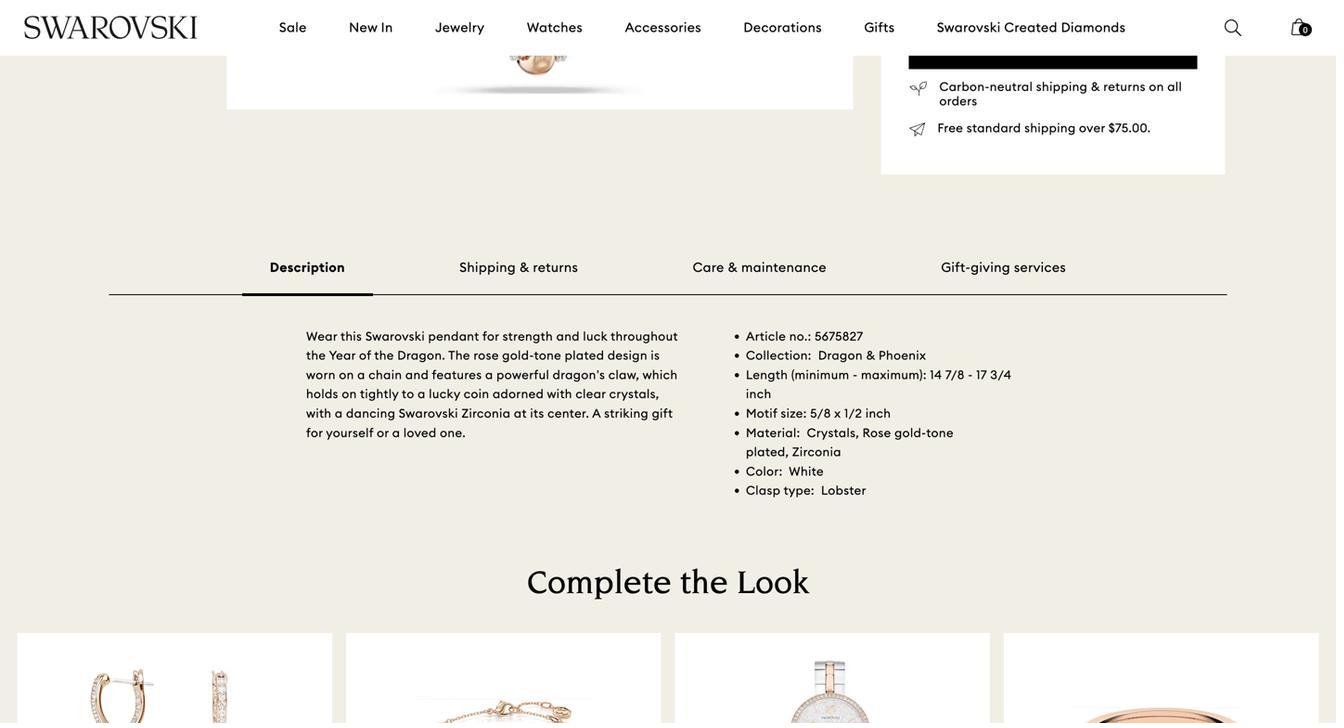 Task type: locate. For each thing, give the bounding box(es) containing it.
on left the 'all'
[[1149, 79, 1165, 94]]

- down dragon
[[853, 367, 858, 382]]

one.
[[440, 425, 466, 440]]

a
[[592, 406, 601, 421]]

3/4
[[991, 367, 1012, 382]]

shipping for &
[[1037, 79, 1088, 94]]

1 horizontal spatial and
[[557, 328, 580, 344]]

the
[[448, 348, 470, 363]]

0 vertical spatial shipping
[[1037, 79, 1088, 94]]

1 horizontal spatial gold-
[[895, 425, 927, 440]]

1 horizontal spatial tone
[[927, 425, 954, 440]]

with down holds
[[306, 406, 332, 421]]

- left 17
[[968, 367, 973, 382]]

2 vertical spatial swarovski
[[399, 406, 458, 421]]

motif
[[746, 406, 778, 421]]

1 horizontal spatial inch
[[866, 406, 891, 421]]

add to bag button
[[909, 25, 1198, 69]]

inch
[[746, 386, 772, 402], [866, 406, 891, 421]]

2 horizontal spatial the
[[680, 569, 729, 602]]

0 vertical spatial inch
[[746, 386, 772, 402]]

decorations
[[744, 19, 822, 36]]

0 vertical spatial returns
[[1104, 79, 1146, 94]]

of
[[359, 348, 371, 363]]

tone inside wear this swarovski pendant for strength and luck throughout the year of the dragon. the rose gold-tone plated design is worn on a chain and features a powerful dragon's claw, which holds on tightly to a lucky coin adorned with clear crystals, with a dancing swarovski zirconia at its center. a striking gift for yourself or a loved one.
[[534, 348, 562, 363]]

gold- up powerful
[[502, 348, 534, 363]]

on right holds
[[342, 386, 357, 402]]

&
[[1091, 79, 1101, 94], [520, 259, 530, 275], [728, 259, 738, 275], [866, 348, 876, 363]]

and
[[557, 328, 580, 344], [406, 367, 429, 382]]

to inside wear this swarovski pendant for strength and luck throughout the year of the dragon. the rose gold-tone plated design is worn on a chain and features a powerful dragon's claw, which holds on tightly to a lucky coin adorned with clear crystals, with a dancing swarovski zirconia at its center. a striking gift for yourself or a loved one.
[[402, 386, 415, 402]]

complete the look
[[527, 569, 809, 602]]

gift-giving services link
[[941, 259, 1067, 275]]

0 horizontal spatial for
[[306, 425, 323, 440]]

gold- down maximum): at the right
[[895, 425, 927, 440]]

giving
[[971, 259, 1011, 275]]

new in link
[[349, 19, 393, 37]]

neutral
[[990, 79, 1033, 94]]

inch up motif
[[746, 386, 772, 402]]

jewelry link
[[435, 19, 485, 37]]

a down 'rose'
[[485, 367, 493, 382]]

0 vertical spatial with
[[547, 386, 573, 402]]

center.
[[548, 406, 590, 421]]

clear
[[576, 386, 606, 402]]

0 vertical spatial gold-
[[502, 348, 534, 363]]

and down dragon.
[[406, 367, 429, 382]]

0
[[1304, 25, 1308, 35]]

to left bag
[[1047, 38, 1061, 55]]

2 vertical spatial on
[[342, 386, 357, 402]]

to
[[1047, 38, 1061, 55], [402, 386, 415, 402]]

0 vertical spatial swarovski
[[937, 19, 1001, 36]]

returns right shipping
[[533, 259, 578, 275]]

cart-mobile image image
[[1292, 19, 1307, 35]]

plated
[[565, 348, 605, 363]]

inch right 1/2
[[866, 406, 891, 421]]

free
[[938, 120, 964, 135]]

tab list
[[109, 258, 1228, 296]]

gift-giving services
[[941, 259, 1067, 275]]

the left look
[[680, 569, 729, 602]]

wear this swarovski pendant for strength and luck throughout the year of the dragon. the rose gold-tone plated design is worn on a chain and features a powerful dragon's claw, which holds on tightly to a lucky coin adorned with clear crystals, with a dancing swarovski zirconia at its center. a striking gift for yourself or a loved one.
[[306, 328, 678, 440]]

returns up $75.00.
[[1104, 79, 1146, 94]]

0 horizontal spatial with
[[306, 406, 332, 421]]

this
[[341, 328, 362, 344]]

$75.00.
[[1109, 120, 1151, 135]]

1 horizontal spatial -
[[968, 367, 973, 382]]

for left the yourself
[[306, 425, 323, 440]]

is
[[651, 348, 660, 363]]

its
[[530, 406, 544, 421]]

new
[[349, 19, 378, 36]]

1 vertical spatial shipping
[[1025, 120, 1076, 135]]

with up 'center.'
[[547, 386, 573, 402]]

or
[[377, 425, 389, 440]]

0 horizontal spatial tone
[[534, 348, 562, 363]]

1 vertical spatial to
[[402, 386, 415, 402]]

size:
[[781, 406, 807, 421]]

tone down 14
[[927, 425, 954, 440]]

1 vertical spatial with
[[306, 406, 332, 421]]

1 vertical spatial on
[[339, 367, 354, 382]]

7/8
[[946, 367, 965, 382]]

the up 'worn'
[[306, 348, 326, 363]]

crystals,
[[610, 386, 660, 402]]

striking
[[604, 406, 649, 421]]

& up over
[[1091, 79, 1101, 94]]

shipping down "carbon-neutral shipping & returns on all orders"
[[1025, 120, 1076, 135]]

0 horizontal spatial the
[[306, 348, 326, 363]]

swarovski created diamonds link
[[937, 19, 1126, 37]]

1 horizontal spatial the
[[374, 348, 394, 363]]

tone
[[534, 348, 562, 363], [927, 425, 954, 440]]

loved
[[404, 425, 437, 440]]

swarovski up loved
[[399, 406, 458, 421]]

0 vertical spatial for
[[483, 328, 499, 344]]

1 vertical spatial tone
[[927, 425, 954, 440]]

design
[[608, 348, 648, 363]]

0 horizontal spatial and
[[406, 367, 429, 382]]

gift
[[652, 406, 673, 421]]

0 horizontal spatial returns
[[533, 259, 578, 275]]

shipping image
[[909, 122, 926, 137]]

throughout
[[611, 328, 678, 344]]

shipping inside "carbon-neutral shipping & returns on all orders"
[[1037, 79, 1088, 94]]

dragon & phoenix pendant, dragon's claw, white, rose gold-tone plated - swarovski, 5675827 image
[[227, 0, 853, 110]]

& right shipping
[[520, 259, 530, 275]]

1 vertical spatial gold-
[[895, 425, 927, 440]]

returns
[[1104, 79, 1146, 94], [533, 259, 578, 275]]

orders
[[940, 93, 978, 109]]

shipping down add to bag button
[[1037, 79, 1088, 94]]

new in
[[349, 19, 393, 36]]

in
[[381, 19, 393, 36]]

tone inside article no.: 5675827 collection:        dragon & phoenix length (minimum - maximum): 14 7/8 - 17 3/4 inch motif size: 5/8 x 1/2 inch material:        crystals, rose gold-tone plated, zirconia color:        white clasp type:        lobster
[[927, 425, 954, 440]]

a right or at the bottom left of page
[[392, 425, 400, 440]]

swarovski up dragon.
[[366, 328, 425, 344]]

and up plated
[[557, 328, 580, 344]]

0 vertical spatial tone
[[534, 348, 562, 363]]

watches
[[527, 19, 583, 36]]

to inside add to bag button
[[1047, 38, 1061, 55]]

swarovski up carbon-
[[937, 19, 1001, 36]]

0 horizontal spatial to
[[402, 386, 415, 402]]

tightly
[[360, 386, 399, 402]]

clasp
[[746, 483, 781, 498]]

for up 'rose'
[[483, 328, 499, 344]]

1 horizontal spatial returns
[[1104, 79, 1146, 94]]

0 horizontal spatial gold-
[[502, 348, 534, 363]]

product slide element
[[15, 633, 1322, 723]]

a
[[358, 367, 366, 382], [485, 367, 493, 382], [418, 386, 426, 402], [335, 406, 343, 421], [392, 425, 400, 440]]

swarovski
[[937, 19, 1001, 36], [366, 328, 425, 344], [399, 406, 458, 421]]

the right of
[[374, 348, 394, 363]]

shipping & returns
[[460, 259, 578, 275]]

-
[[853, 367, 858, 382], [968, 367, 973, 382]]

17
[[977, 367, 987, 382]]

decorations link
[[744, 19, 822, 37]]

1 horizontal spatial to
[[1047, 38, 1061, 55]]

on down year
[[339, 367, 354, 382]]

1 vertical spatial and
[[406, 367, 429, 382]]

to right tightly
[[402, 386, 415, 402]]

tone down the "strength"
[[534, 348, 562, 363]]

& inside article no.: 5675827 collection:        dragon & phoenix length (minimum - maximum): 14 7/8 - 17 3/4 inch motif size: 5/8 x 1/2 inch material:        crystals, rose gold-tone plated, zirconia color:        white clasp type:        lobster
[[866, 348, 876, 363]]

0 horizontal spatial -
[[853, 367, 858, 382]]

for
[[483, 328, 499, 344], [306, 425, 323, 440]]

search image image
[[1225, 19, 1242, 36]]

0 vertical spatial on
[[1149, 79, 1165, 94]]

& right care
[[728, 259, 738, 275]]

add to bag
[[1017, 38, 1090, 55]]

0 vertical spatial to
[[1047, 38, 1061, 55]]

gold-
[[502, 348, 534, 363], [895, 425, 927, 440]]

length
[[746, 367, 788, 382]]

tab list containing description
[[109, 258, 1228, 296]]

& up maximum): at the right
[[866, 348, 876, 363]]

rose
[[474, 348, 499, 363]]



Task type: vqa. For each thing, say whether or not it's contained in the screenshot.
the topmost location image
no



Task type: describe. For each thing, give the bounding box(es) containing it.
diamonds
[[1061, 19, 1126, 36]]

& inside "carbon-neutral shipping & returns on all orders"
[[1091, 79, 1101, 94]]

maximum):
[[861, 367, 927, 382]]

1 - from the left
[[853, 367, 858, 382]]

swarovski image
[[23, 16, 199, 39]]

care & maintenance link
[[693, 259, 827, 275]]

lobster
[[821, 483, 867, 498]]

bag
[[1064, 38, 1090, 55]]

luck
[[583, 328, 608, 344]]

complete
[[527, 569, 672, 602]]

gold- inside article no.: 5675827 collection:        dragon & phoenix length (minimum - maximum): 14 7/8 - 17 3/4 inch motif size: 5/8 x 1/2 inch material:        crystals, rose gold-tone plated, zirconia color:        white clasp type:        lobster
[[895, 425, 927, 440]]

article no.: 5675827 collection:        dragon & phoenix length (minimum - maximum): 14 7/8 - 17 3/4 inch motif size: 5/8 x 1/2 inch material:        crystals, rose gold-tone plated, zirconia color:        white clasp type:        lobster
[[746, 328, 1012, 498]]

a left the lucky
[[418, 386, 426, 402]]

accessories
[[625, 19, 702, 36]]

worn
[[306, 367, 336, 382]]

care
[[693, 259, 725, 275]]

look
[[737, 569, 809, 602]]

which
[[643, 367, 678, 382]]

on inside "carbon-neutral shipping & returns on all orders"
[[1149, 79, 1165, 94]]

shipping & returns link
[[460, 259, 578, 275]]

adorned
[[493, 386, 544, 402]]

a down of
[[358, 367, 366, 382]]

phoenix
[[879, 348, 927, 363]]

1 horizontal spatial for
[[483, 328, 499, 344]]

no.: 5675827
[[790, 328, 864, 344]]

dragon
[[818, 348, 863, 363]]

1/2
[[845, 406, 863, 421]]

gold- inside wear this swarovski pendant for strength and luck throughout the year of the dragon. the rose gold-tone plated design is worn on a chain and features a powerful dragon's claw, which holds on tightly to a lucky coin adorned with clear crystals, with a dancing swarovski zirconia at its center. a striking gift for yourself or a loved one.
[[502, 348, 534, 363]]

0 horizontal spatial inch
[[746, 386, 772, 402]]

shipping
[[460, 259, 516, 275]]

description
[[270, 259, 345, 275]]

1 vertical spatial swarovski
[[366, 328, 425, 344]]

strength
[[503, 328, 553, 344]]

all
[[1168, 79, 1183, 94]]

created
[[1005, 19, 1058, 36]]

wear
[[306, 328, 338, 344]]

care & maintenance
[[693, 259, 827, 275]]

over
[[1080, 120, 1106, 135]]

2 - from the left
[[968, 367, 973, 382]]

dancing
[[346, 406, 396, 421]]

a up the yourself
[[335, 406, 343, 421]]

services
[[1014, 259, 1067, 275]]

standard
[[967, 120, 1022, 135]]

14
[[930, 367, 942, 382]]

sale link
[[279, 19, 307, 37]]

white
[[789, 464, 824, 479]]

gifts link
[[865, 19, 895, 37]]

0 link
[[1292, 17, 1312, 48]]

swarovski created diamonds
[[937, 19, 1126, 36]]

(minimum
[[792, 367, 850, 382]]

sale
[[279, 19, 307, 36]]

1 horizontal spatial with
[[547, 386, 573, 402]]

watches link
[[527, 19, 583, 37]]

lucky
[[429, 386, 461, 402]]

chain
[[369, 367, 402, 382]]

5/8
[[811, 406, 831, 421]]

pendant
[[428, 328, 480, 344]]

zirconia
[[462, 406, 511, 421]]

1 vertical spatial returns
[[533, 259, 578, 275]]

claw,
[[609, 367, 640, 382]]

powerful
[[497, 367, 550, 382]]

gift-
[[941, 259, 971, 275]]

x
[[835, 406, 841, 421]]

description link
[[242, 259, 373, 296]]

features
[[432, 367, 482, 382]]

0 vertical spatial and
[[557, 328, 580, 344]]

carbon-
[[940, 79, 990, 94]]

sustainable image
[[909, 81, 928, 96]]

gifts
[[865, 19, 895, 36]]

dragon.
[[398, 348, 446, 363]]

at
[[514, 406, 527, 421]]

dragon's
[[553, 367, 605, 382]]

1 vertical spatial for
[[306, 425, 323, 440]]

crystals, rose
[[807, 425, 892, 440]]

1 vertical spatial inch
[[866, 406, 891, 421]]

holds
[[306, 386, 339, 402]]

returns inside "carbon-neutral shipping & returns on all orders"
[[1104, 79, 1146, 94]]

article
[[746, 328, 786, 344]]

carbon-neutral shipping & returns on all orders
[[940, 79, 1183, 109]]

maintenance
[[742, 259, 827, 275]]

yourself
[[326, 425, 374, 440]]

free standard shipping over $75.00.
[[938, 120, 1151, 135]]

description tab panel
[[109, 295, 1228, 515]]

add
[[1017, 38, 1044, 55]]

jewelry
[[435, 19, 485, 36]]

shipping for over
[[1025, 120, 1076, 135]]

plated, zirconia
[[746, 444, 842, 460]]

accessories link
[[625, 19, 702, 37]]



